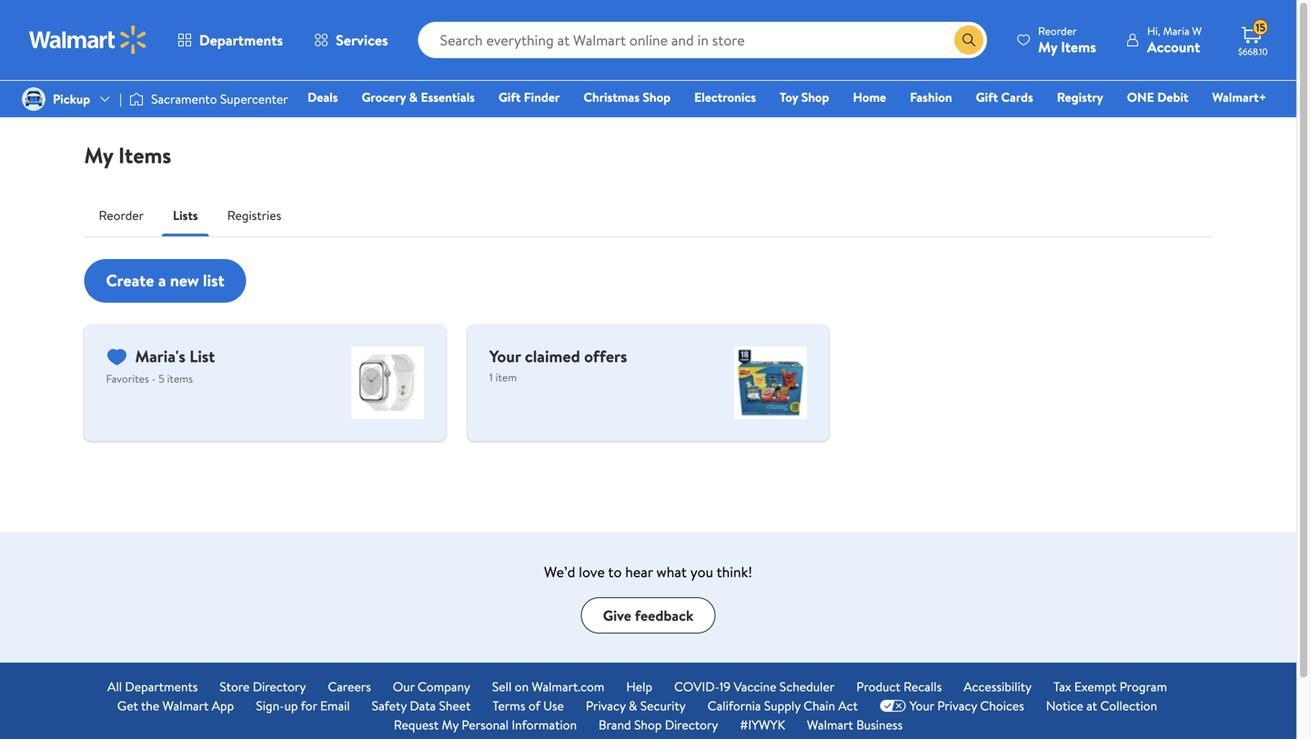 Task type: vqa. For each thing, say whether or not it's contained in the screenshot.
SAFETY.
no



Task type: describe. For each thing, give the bounding box(es) containing it.
product
[[856, 678, 901, 696]]

5
[[159, 371, 164, 387]]

hi,
[[1147, 23, 1161, 39]]

toy
[[780, 88, 798, 106]]

your for privacy
[[910, 697, 934, 715]]

information
[[512, 716, 577, 734]]

Search search field
[[418, 22, 987, 58]]

california supply chain act link
[[708, 697, 858, 716]]

last added apple watch series 8 gps 41mm silver aluminum case with white sport band - s/m image
[[351, 347, 424, 419]]

|
[[119, 90, 122, 108]]

give feedback button
[[581, 598, 715, 634]]

sacramento
[[151, 90, 217, 108]]

request my personal information link
[[394, 716, 577, 735]]

supply
[[764, 697, 801, 715]]

our company
[[393, 678, 470, 696]]

15
[[1256, 20, 1266, 35]]

1 vertical spatial items
[[118, 140, 171, 171]]

california
[[708, 697, 761, 715]]

registries link
[[213, 194, 296, 237]]

walmart.com
[[532, 678, 605, 696]]

grocery
[[362, 88, 406, 106]]

#iywyk link
[[740, 716, 785, 735]]

notice at collection request my personal information
[[394, 697, 1157, 734]]

up
[[284, 697, 298, 715]]

search icon image
[[962, 33, 976, 47]]

covid-
[[674, 678, 719, 696]]

brand shop directory
[[599, 716, 718, 734]]

terms
[[493, 697, 525, 715]]

#iywyk
[[740, 716, 785, 734]]

items inside reorder my items
[[1061, 37, 1096, 57]]

your for claimed
[[489, 345, 521, 368]]

registry link
[[1049, 87, 1112, 107]]

of
[[528, 697, 540, 715]]

essentials
[[421, 88, 475, 106]]

account
[[1147, 37, 1200, 57]]

& for grocery
[[409, 88, 418, 106]]

list
[[203, 269, 224, 292]]

fashion
[[910, 88, 952, 106]]

a
[[158, 269, 166, 292]]

act
[[838, 697, 858, 715]]

at
[[1086, 697, 1097, 715]]

Walmart Site-Wide search field
[[418, 22, 987, 58]]

we'd love to hear what you think!
[[544, 562, 752, 582]]

last added frito-lay classic mix variety pack, 18 count image
[[734, 347, 807, 419]]

2 privacy from the left
[[937, 697, 977, 715]]

pickup
[[53, 90, 90, 108]]

walmart business link
[[807, 716, 903, 735]]

electronics
[[694, 88, 756, 106]]

on
[[515, 678, 529, 696]]

new
[[170, 269, 199, 292]]

brand
[[599, 716, 631, 734]]

the
[[141, 697, 159, 715]]

create a new list button
[[84, 259, 246, 303]]

accessibility link
[[964, 678, 1032, 697]]

safety
[[372, 697, 407, 715]]

w
[[1192, 23, 1202, 39]]

shop for brand
[[634, 716, 662, 734]]

careers
[[328, 678, 371, 696]]

sell
[[492, 678, 512, 696]]

grocery & essentials
[[362, 88, 475, 106]]

gift cards link
[[968, 87, 1041, 107]]

departments button
[[162, 18, 298, 62]]

privacy & security
[[586, 697, 686, 715]]

terms of use
[[493, 697, 564, 715]]

to
[[608, 562, 622, 582]]

my items
[[84, 140, 171, 171]]

help link
[[626, 678, 652, 697]]

sacramento supercenter
[[151, 90, 288, 108]]

gift finder link
[[490, 87, 568, 107]]

create a new list
[[106, 269, 224, 292]]

business
[[856, 716, 903, 734]]

walmart+
[[1212, 88, 1266, 106]]

tax exempt program get the walmart app
[[117, 678, 1167, 715]]

chain
[[804, 697, 835, 715]]

scheduler
[[780, 678, 835, 696]]

sign-
[[256, 697, 284, 715]]

claimed
[[525, 345, 580, 368]]

directory inside store directory link
[[253, 678, 306, 696]]

one
[[1127, 88, 1154, 106]]

0 horizontal spatial my
[[84, 140, 113, 171]]

what
[[656, 562, 687, 582]]

one debit
[[1127, 88, 1189, 106]]

careers link
[[328, 678, 371, 697]]

terms of use link
[[493, 697, 564, 716]]

19
[[719, 678, 731, 696]]

gift for gift finder
[[499, 88, 521, 106]]

feedback
[[635, 606, 694, 626]]

security
[[640, 697, 686, 715]]

safety data sheet
[[372, 697, 471, 715]]

services button
[[298, 18, 404, 62]]



Task type: locate. For each thing, give the bounding box(es) containing it.
christmas
[[583, 88, 640, 106]]

privacy choices icon image
[[880, 700, 906, 713]]

for
[[301, 697, 317, 715]]

0 vertical spatial items
[[1061, 37, 1096, 57]]

sheet
[[439, 697, 471, 715]]

fashion link
[[902, 87, 960, 107]]

0 horizontal spatial &
[[409, 88, 418, 106]]

0 vertical spatial reorder
[[1038, 23, 1077, 39]]

privacy & security link
[[586, 697, 686, 716]]

& right grocery
[[409, 88, 418, 106]]

1 horizontal spatial your
[[910, 697, 934, 715]]

2 vertical spatial my
[[442, 716, 459, 734]]

reorder up registry link
[[1038, 23, 1077, 39]]

registries
[[227, 207, 281, 224]]

departments inside dropdown button
[[199, 30, 283, 50]]

accessibility
[[964, 678, 1032, 696]]

request
[[394, 716, 439, 734]]

supercenter
[[220, 90, 288, 108]]

0 horizontal spatial your
[[489, 345, 521, 368]]

notice at collection link
[[1046, 697, 1157, 716]]

walmart+ link
[[1204, 87, 1275, 107]]

reorder my items
[[1038, 23, 1096, 57]]

0 horizontal spatial departments
[[125, 678, 198, 696]]

0 horizontal spatial privacy
[[586, 697, 626, 715]]

your claimed offers 1 item
[[489, 345, 627, 385]]

give feedback
[[603, 606, 694, 626]]

reorder for reorder my items
[[1038, 23, 1077, 39]]

shop for toy
[[801, 88, 829, 106]]

1 horizontal spatial walmart
[[807, 716, 853, 734]]

safety data sheet link
[[372, 697, 471, 716]]

christmas shop
[[583, 88, 671, 106]]

privacy down recalls at the right bottom
[[937, 697, 977, 715]]

brand shop directory link
[[599, 716, 718, 735]]

your privacy choices link
[[880, 697, 1024, 716]]

directory up sign-
[[253, 678, 306, 696]]

1 vertical spatial your
[[910, 697, 934, 715]]

deals
[[308, 88, 338, 106]]

all departments
[[107, 678, 198, 696]]

my inside notice at collection request my personal information
[[442, 716, 459, 734]]

sell on walmart.com link
[[492, 678, 605, 697]]

lists link
[[158, 194, 213, 237]]

directory
[[253, 678, 306, 696], [665, 716, 718, 734]]

0 horizontal spatial items
[[118, 140, 171, 171]]

one debit link
[[1119, 87, 1197, 107]]

0 vertical spatial directory
[[253, 678, 306, 696]]

tax exempt program link
[[1054, 678, 1167, 697]]

registry
[[1057, 88, 1103, 106]]

0 vertical spatial walmart
[[162, 697, 209, 715]]

product recalls
[[856, 678, 942, 696]]

home link
[[845, 87, 895, 107]]

your up item
[[489, 345, 521, 368]]

gift left cards
[[976, 88, 998, 106]]

1 horizontal spatial gift
[[976, 88, 998, 106]]

help
[[626, 678, 652, 696]]

toy shop
[[780, 88, 829, 106]]

my inside reorder my items
[[1038, 37, 1057, 57]]

0 horizontal spatial reorder
[[99, 207, 144, 224]]

sell on walmart.com
[[492, 678, 605, 696]]

my up registry link
[[1038, 37, 1057, 57]]

items
[[1061, 37, 1096, 57], [118, 140, 171, 171]]

collection
[[1100, 697, 1157, 715]]

hear
[[625, 562, 653, 582]]

walmart down chain
[[807, 716, 853, 734]]

items up registry link
[[1061, 37, 1096, 57]]

shop down privacy & security link
[[634, 716, 662, 734]]

electronics link
[[686, 87, 764, 107]]

1
[[489, 370, 493, 385]]

 image
[[22, 87, 45, 111]]

my down pickup
[[84, 140, 113, 171]]

items
[[167, 371, 193, 387]]

favorites
[[106, 371, 149, 387]]

we'd
[[544, 562, 575, 582]]

finder
[[524, 88, 560, 106]]

use
[[543, 697, 564, 715]]

0 vertical spatial departments
[[199, 30, 283, 50]]

1 gift from the left
[[499, 88, 521, 106]]

all
[[107, 678, 122, 696]]

data
[[410, 697, 436, 715]]

departments up the
[[125, 678, 198, 696]]

1 vertical spatial walmart
[[807, 716, 853, 734]]

give
[[603, 606, 631, 626]]

offers
[[584, 345, 627, 368]]

1 vertical spatial reorder
[[99, 207, 144, 224]]

my
[[1038, 37, 1057, 57], [84, 140, 113, 171], [442, 716, 459, 734]]

walmart
[[162, 697, 209, 715], [807, 716, 853, 734]]

1 horizontal spatial items
[[1061, 37, 1096, 57]]

1 horizontal spatial &
[[629, 697, 637, 715]]

my down sheet
[[442, 716, 459, 734]]

0 horizontal spatial directory
[[253, 678, 306, 696]]

0 vertical spatial your
[[489, 345, 521, 368]]

company
[[418, 678, 470, 696]]

departments
[[199, 30, 283, 50], [125, 678, 198, 696]]

walmart image
[[29, 25, 147, 55]]

product recalls link
[[856, 678, 942, 697]]

store directory
[[220, 678, 306, 696]]

directory inside brand shop directory link
[[665, 716, 718, 734]]

gift for gift cards
[[976, 88, 998, 106]]

& down help link
[[629, 697, 637, 715]]

 image
[[129, 90, 144, 108]]

2 horizontal spatial my
[[1038, 37, 1057, 57]]

think!
[[717, 562, 752, 582]]

privacy up brand
[[586, 697, 626, 715]]

walmart inside tax exempt program get the walmart app
[[162, 697, 209, 715]]

items down |
[[118, 140, 171, 171]]

0 vertical spatial &
[[409, 88, 418, 106]]

shop right the christmas
[[643, 88, 671, 106]]

choices
[[980, 697, 1024, 715]]

get the walmart app link
[[117, 697, 234, 716]]

store
[[220, 678, 250, 696]]

shop right toy
[[801, 88, 829, 106]]

1 horizontal spatial directory
[[665, 716, 718, 734]]

reorder
[[1038, 23, 1077, 39], [99, 207, 144, 224]]

1 horizontal spatial privacy
[[937, 697, 977, 715]]

reorder inside reorder my items
[[1038, 23, 1077, 39]]

favorites - 5 items
[[106, 371, 193, 387]]

store directory link
[[220, 678, 306, 697]]

0 vertical spatial my
[[1038, 37, 1057, 57]]

reorder down my items
[[99, 207, 144, 224]]

1 vertical spatial &
[[629, 697, 637, 715]]

exempt
[[1074, 678, 1117, 696]]

love
[[579, 562, 605, 582]]

covid-19 vaccine scheduler
[[674, 678, 835, 696]]

sign-up for email link
[[256, 697, 350, 716]]

services
[[336, 30, 388, 50]]

gift finder
[[499, 88, 560, 106]]

1 vertical spatial directory
[[665, 716, 718, 734]]

1 vertical spatial departments
[[125, 678, 198, 696]]

0 horizontal spatial gift
[[499, 88, 521, 106]]

& inside grocery & essentials link
[[409, 88, 418, 106]]

all departments link
[[107, 678, 198, 697]]

1 horizontal spatial reorder
[[1038, 23, 1077, 39]]

recalls
[[904, 678, 942, 696]]

directory down security
[[665, 716, 718, 734]]

& inside privacy & security link
[[629, 697, 637, 715]]

departments up the supercenter
[[199, 30, 283, 50]]

debit
[[1157, 88, 1189, 106]]

create
[[106, 269, 154, 292]]

shop for christmas
[[643, 88, 671, 106]]

walmart right the
[[162, 697, 209, 715]]

1 privacy from the left
[[586, 697, 626, 715]]

gift left finder
[[499, 88, 521, 106]]

gift
[[499, 88, 521, 106], [976, 88, 998, 106]]

& for privacy
[[629, 697, 637, 715]]

2 gift from the left
[[976, 88, 998, 106]]

walmart business
[[807, 716, 903, 734]]

cards
[[1001, 88, 1033, 106]]

vaccine
[[734, 678, 776, 696]]

your down recalls at the right bottom
[[910, 697, 934, 715]]

email
[[320, 697, 350, 715]]

app
[[212, 697, 234, 715]]

our
[[393, 678, 415, 696]]

0 horizontal spatial walmart
[[162, 697, 209, 715]]

1 vertical spatial my
[[84, 140, 113, 171]]

1 horizontal spatial departments
[[199, 30, 283, 50]]

your privacy choices
[[910, 697, 1024, 715]]

your inside the your claimed offers 1 item
[[489, 345, 521, 368]]

reorder for reorder
[[99, 207, 144, 224]]

1 horizontal spatial my
[[442, 716, 459, 734]]



